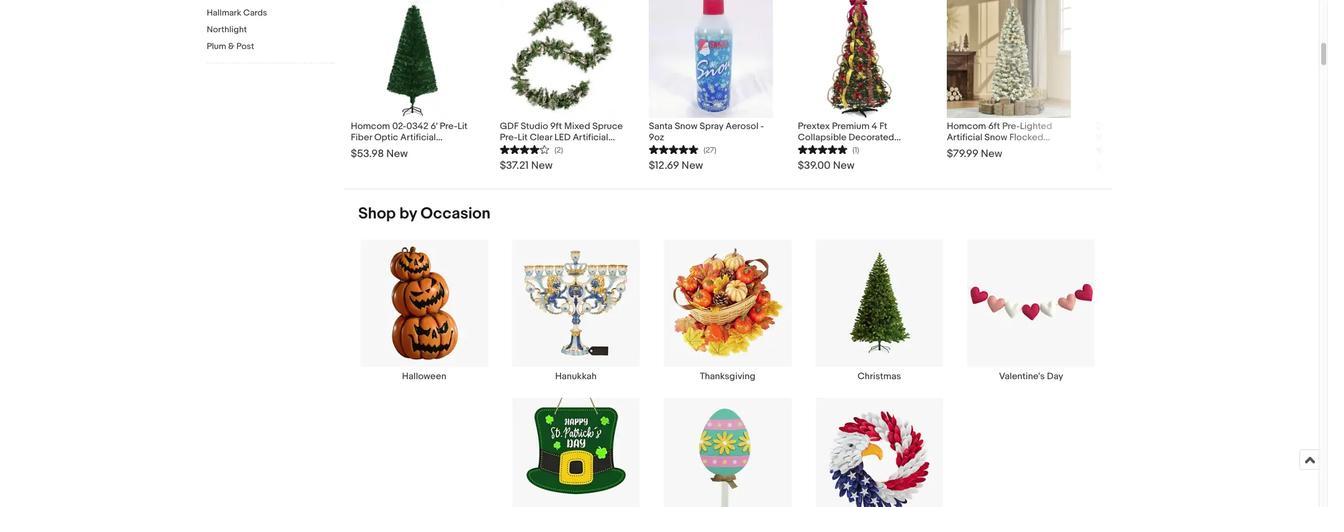 Task type: locate. For each thing, give the bounding box(es) containing it.
santa snow spray aerosol - 9oz image
[[649, 0, 773, 118]]

new down '4.1 out of 5 stars' image
[[1129, 159, 1151, 172]]

-
[[760, 120, 764, 132], [1202, 120, 1206, 132], [417, 143, 421, 154]]

hanukkah link
[[500, 239, 652, 382]]

- inside homcom 02-0342 6' pre-lit fiber optic artificial christmas tree - green
[[417, 143, 421, 154]]

2
[[1096, 120, 1101, 132]]

1 artificial from the left
[[400, 131, 436, 143]]

tree inside 2 ft pvc christmas tree - white
[[1181, 120, 1200, 132]]

led
[[554, 131, 571, 143]]

optic
[[374, 131, 398, 143]]

artificial
[[400, 131, 436, 143], [573, 131, 608, 143]]

2 artificial from the left
[[573, 131, 608, 143]]

plum
[[207, 41, 226, 52]]

day
[[1047, 371, 1063, 382]]

santa snow spray aerosol - 9oz
[[649, 120, 764, 143]]

0 horizontal spatial artificial
[[400, 131, 436, 143]]

santa snow spray aerosol - 9oz link
[[649, 118, 773, 143]]

pre- right 6'
[[440, 120, 458, 132]]

christmas inside homcom 02-0342 6' pre-lit fiber optic artificial christmas tree - green
[[351, 143, 394, 154]]

0 vertical spatial tree
[[1181, 120, 1200, 132]]

shop
[[358, 204, 396, 223]]

9ft
[[550, 120, 562, 132]]

tree
[[1181, 120, 1200, 132], [396, 143, 415, 154]]

0 horizontal spatial lit
[[458, 120, 468, 132]]

homcom
[[351, 120, 390, 132]]

$79.99 new
[[947, 147, 1002, 160]]

new down (27) link
[[682, 159, 703, 172]]

post
[[236, 41, 254, 52]]

0 horizontal spatial -
[[417, 143, 421, 154]]

gdf studio 9ft mixed spruce pre-lit clear led artificial christmas garland
[[500, 120, 623, 154]]

santa
[[649, 120, 673, 132]]

$12.69
[[649, 159, 679, 172]]

christmas inside 'gdf studio 9ft mixed spruce pre-lit clear led artificial christmas garland'
[[500, 143, 543, 154]]

halloween link
[[348, 239, 500, 382]]

new down optic
[[386, 147, 408, 160]]

1 horizontal spatial tree
[[1181, 120, 1200, 132]]

2 ft pvc christmas tree - white link
[[1096, 118, 1220, 143]]

christmas link
[[804, 239, 955, 382]]

1 vertical spatial tree
[[396, 143, 415, 154]]

9oz
[[649, 131, 664, 143]]

lit right 6'
[[458, 120, 468, 132]]

shop by occasion
[[358, 204, 491, 223]]

white
[[1096, 131, 1120, 143]]

2 ft pvc christmas tree - white
[[1096, 120, 1206, 143]]

thanksgiving
[[700, 371, 755, 382]]

thanksgiving link
[[652, 239, 804, 382]]

homcom 02-0342 6' pre-lit fiber optic artificial christmas tree - green link
[[351, 118, 475, 154]]

1 horizontal spatial pre-
[[500, 131, 518, 143]]

0 horizontal spatial tree
[[396, 143, 415, 154]]

lit inside homcom 02-0342 6' pre-lit fiber optic artificial christmas tree - green
[[458, 120, 468, 132]]

lit
[[458, 120, 468, 132], [518, 131, 528, 143]]

(2)
[[554, 145, 563, 155]]

homcom 02-0342 6' pre-lit fiber optic artificial christmas tree - green image
[[351, 0, 475, 118]]

homcom 02-0342 6' pre-lit fiber optic artificial christmas tree - green
[[351, 120, 468, 154]]

new right $79.99
[[981, 147, 1002, 160]]

hallmark cards northlight plum & post
[[207, 7, 267, 52]]

valentine's day link
[[955, 239, 1107, 382]]

christmas
[[1136, 120, 1179, 132], [351, 143, 394, 154], [500, 143, 543, 154], [858, 371, 901, 382]]

northlight
[[207, 24, 247, 35]]

hanukkah
[[555, 371, 597, 382]]

pre-
[[440, 120, 458, 132], [500, 131, 518, 143]]

lit left clear
[[518, 131, 528, 143]]

new down (1) at the top right of the page
[[833, 159, 854, 172]]

garland
[[545, 143, 579, 154]]

halloween
[[402, 371, 446, 382]]

(27) link
[[649, 143, 717, 155]]

new for $37.21 new
[[531, 159, 553, 172]]

(27)
[[703, 145, 717, 155]]

$39.00
[[798, 159, 831, 172]]

gdf
[[500, 120, 518, 132]]

1 horizontal spatial artificial
[[573, 131, 608, 143]]

green
[[423, 143, 449, 154]]

1 horizontal spatial -
[[760, 120, 764, 132]]

2 horizontal spatial -
[[1202, 120, 1206, 132]]

gdf studio 9ft mixed spruce pre-lit clear led artificial christmas garland image
[[500, 0, 624, 118]]

pre- left "studio"
[[500, 131, 518, 143]]

new down (2) link
[[531, 159, 553, 172]]

new for $13.50 new
[[1129, 159, 1151, 172]]

valentine's
[[999, 371, 1045, 382]]

gdf studio 9ft mixed spruce pre-lit clear led artificial christmas garland link
[[500, 118, 624, 154]]

&
[[228, 41, 235, 52]]

mixed
[[564, 120, 590, 132]]

1 horizontal spatial lit
[[518, 131, 528, 143]]

aerosol
[[725, 120, 758, 132]]

0 horizontal spatial pre-
[[440, 120, 458, 132]]

artificial inside 'gdf studio 9ft mixed spruce pre-lit clear led artificial christmas garland'
[[573, 131, 608, 143]]

valentine's day
[[999, 371, 1063, 382]]

$39.00 new
[[798, 159, 854, 172]]

new
[[386, 147, 408, 160], [981, 147, 1002, 160], [531, 159, 553, 172], [682, 159, 703, 172], [833, 159, 854, 172], [1129, 159, 1151, 172]]

$37.21
[[500, 159, 529, 172]]

0342
[[406, 120, 428, 132]]



Task type: describe. For each thing, give the bounding box(es) containing it.
new for $39.00 new
[[833, 159, 854, 172]]

lit inside 'gdf studio 9ft mixed spruce pre-lit clear led artificial christmas garland'
[[518, 131, 528, 143]]

tree inside homcom 02-0342 6' pre-lit fiber optic artificial christmas tree - green
[[396, 143, 415, 154]]

spruce
[[592, 120, 623, 132]]

- inside santa snow spray aerosol - 9oz
[[760, 120, 764, 132]]

5 out of 5 stars image
[[798, 143, 847, 155]]

pvc
[[1115, 120, 1134, 132]]

by
[[399, 204, 417, 223]]

- inside 2 ft pvc christmas tree - white
[[1202, 120, 1206, 132]]

$37.21 new
[[500, 159, 553, 172]]

clear
[[530, 131, 552, 143]]

plum & post link
[[207, 41, 334, 53]]

fiber
[[351, 131, 372, 143]]

(1)
[[852, 145, 859, 155]]

new for $79.99 new
[[981, 147, 1002, 160]]

(1) link
[[798, 143, 859, 155]]

pre- inside 'gdf studio 9ft mixed spruce pre-lit clear led artificial christmas garland'
[[500, 131, 518, 143]]

4 out of 5 stars image
[[500, 143, 549, 155]]

02-
[[392, 120, 406, 132]]

occasion
[[420, 204, 491, 223]]

new for $12.69 new
[[682, 159, 703, 172]]

new for $53.98 new
[[386, 147, 408, 160]]

northlight link
[[207, 24, 334, 36]]

homcom 6ft pre-lighted artificial snow flocked christmas tree with warm white led lights - green/white image
[[947, 0, 1071, 118]]

4.8 out of 5 stars image
[[649, 143, 698, 155]]

$53.98
[[351, 147, 384, 160]]

artificial inside homcom 02-0342 6' pre-lit fiber optic artificial christmas tree - green
[[400, 131, 436, 143]]

spray
[[700, 120, 723, 132]]

hallmark cards link
[[207, 7, 334, 19]]

$79.99
[[947, 147, 978, 160]]

4.1 out of 5 stars image
[[1096, 143, 1145, 155]]

(2) link
[[500, 143, 563, 155]]

$12.69 new
[[649, 159, 703, 172]]

pre- inside homcom 02-0342 6' pre-lit fiber optic artificial christmas tree - green
[[440, 120, 458, 132]]

6'
[[431, 120, 438, 132]]

cards
[[243, 7, 267, 18]]

ft
[[1103, 120, 1113, 132]]

christmas inside 2 ft pvc christmas tree - white
[[1136, 120, 1179, 132]]

snow
[[675, 120, 698, 132]]

prextex premium 4 ft collapsible decorated christmas tree w/ lights pop-up image
[[804, 0, 916, 118]]

$13.50
[[1096, 159, 1127, 172]]

$53.98 new
[[351, 147, 408, 160]]

hallmark
[[207, 7, 241, 18]]

studio
[[521, 120, 548, 132]]

$13.50 new
[[1096, 159, 1151, 172]]



Task type: vqa. For each thing, say whether or not it's contained in the screenshot.
$39.00
yes



